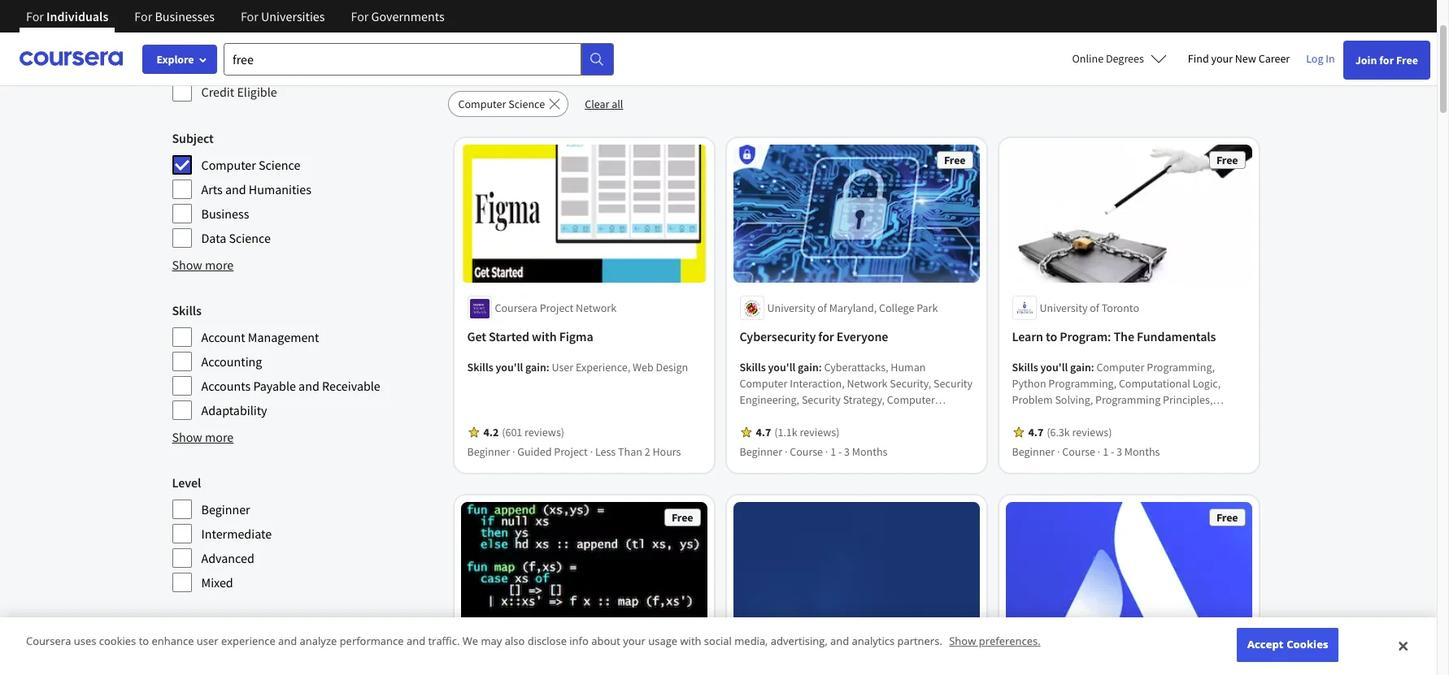 Task type: locate. For each thing, give the bounding box(es) containing it.
0 horizontal spatial your
[[623, 635, 646, 649]]

project
[[540, 301, 574, 316], [554, 445, 588, 460]]

programming,
[[1147, 361, 1215, 375], [1049, 377, 1117, 392]]

for left individuals
[[26, 8, 44, 24]]

find your new career
[[1188, 51, 1290, 66]]

more down "adaptability"
[[205, 429, 234, 446]]

join for free link
[[1343, 41, 1431, 80]]

computational up tools,
[[1119, 377, 1191, 392]]

:
[[546, 361, 550, 375], [819, 361, 822, 375], [1091, 361, 1095, 375]]

skills group
[[172, 301, 438, 421]]

beginner · course · 1 - 3 months down 4.7 (6.3k reviews)
[[1012, 445, 1160, 460]]

the
[[1114, 329, 1135, 345]]

1 horizontal spatial of
[[1090, 301, 1100, 316]]

0 horizontal spatial you'll
[[496, 361, 523, 375]]

mathematics
[[1012, 442, 1073, 457]]

for businesses
[[134, 8, 215, 24]]

1 horizontal spatial network
[[847, 377, 888, 392]]

show
[[172, 257, 202, 273], [172, 429, 202, 446], [949, 635, 976, 649]]

1 horizontal spatial beginner · course · 1 - 3 months
[[1012, 445, 1160, 460]]

university up the cybersecurity at right
[[767, 301, 815, 316]]

project up figma
[[540, 301, 574, 316]]

1 1 from the left
[[831, 445, 836, 460]]

1 gain from the left
[[526, 361, 546, 375]]

3 you'll from the left
[[1041, 361, 1068, 375]]

to right cookies
[[139, 635, 149, 649]]

science up humanities
[[259, 157, 300, 173]]

1 vertical spatial less
[[201, 648, 225, 665]]

1 vertical spatial show more button
[[172, 428, 234, 447]]

coursera left 'uses' on the left
[[26, 635, 71, 649]]

media,
[[735, 635, 768, 649]]

duration group
[[172, 620, 438, 676]]

reviews) up guided
[[525, 426, 564, 440]]

1 months from the left
[[852, 445, 888, 460]]

2 more from the top
[[205, 429, 234, 446]]

1 horizontal spatial university
[[1040, 301, 1088, 316]]

and inside subject group
[[225, 181, 246, 198]]

0 vertical spatial show more
[[172, 257, 234, 273]]

skills up account
[[172, 303, 202, 319]]

4.7 (6.3k reviews)
[[1029, 426, 1112, 440]]

4 for from the left
[[351, 8, 369, 24]]

(1.1k
[[775, 426, 798, 440]]

skills up python
[[1012, 361, 1038, 375]]

1 horizontal spatial management
[[823, 442, 885, 457]]

: down program:
[[1091, 361, 1095, 375]]

show preferences. link
[[949, 635, 1041, 649]]

models,
[[781, 409, 818, 424]]

1 vertical spatial to
[[139, 635, 149, 649]]

coursera image
[[20, 46, 123, 72]]

: for learn to program: the fundamentals
[[1091, 361, 1095, 375]]

security
[[934, 377, 973, 392], [802, 393, 841, 408], [740, 409, 779, 424], [740, 442, 779, 457]]

1 vertical spatial computational
[[1012, 426, 1084, 440]]

· down (6.3k
[[1057, 445, 1060, 460]]

2 university from the left
[[1040, 301, 1088, 316]]

0 vertical spatial science
[[509, 97, 545, 111]]

than inside duration group
[[227, 648, 255, 665]]

computer science up arts and humanities
[[201, 157, 300, 173]]

: left the 'user'
[[546, 361, 550, 375]]

coursera up started
[[495, 301, 538, 316]]

2 gain from the left
[[798, 361, 819, 375]]

2 beginner · course · 1 - 3 months from the left
[[1012, 445, 1160, 460]]

less down duration at the left of the page
[[201, 648, 225, 665]]

beginner down 4.2
[[467, 445, 510, 460]]

1 - from the left
[[839, 445, 842, 460]]

- down software
[[839, 445, 842, 460]]

gain for cybersecurity
[[798, 361, 819, 375]]

software
[[829, 426, 872, 440]]

2 · from the left
[[590, 445, 593, 460]]

show more down data
[[172, 257, 234, 273]]

2 for from the left
[[134, 8, 152, 24]]

3 for from the left
[[241, 8, 259, 24]]

university up program:
[[1040, 301, 1088, 316]]

0 vertical spatial 2
[[645, 445, 650, 460]]

of for program:
[[1090, 301, 1100, 316]]

0 horizontal spatial computational
[[1012, 426, 1084, 440]]

1 horizontal spatial :
[[819, 361, 822, 375]]

beginner for cybersecurity
[[740, 445, 783, 460]]

skills you'll gain : up python
[[1012, 361, 1097, 375]]

1 vertical spatial more
[[205, 429, 234, 446]]

less right guided
[[595, 445, 616, 460]]

you'll for learn to program: the fundamentals
[[1041, 361, 1068, 375]]

management up accounts payable and receivable
[[248, 329, 319, 346]]

0 horizontal spatial management
[[248, 329, 319, 346]]

0 horizontal spatial of
[[818, 301, 827, 316]]

programming, up the logic,
[[1147, 361, 1215, 375]]

and inside cyberattacks, human computer interaction, network security, security engineering, security strategy, computer security models, leadership and management, risk management, software security, computer security incident management
[[875, 409, 893, 424]]

0 horizontal spatial less
[[201, 648, 225, 665]]

university of maryland, college park
[[767, 301, 938, 316]]

1 of from the left
[[818, 301, 827, 316]]

0 horizontal spatial 2
[[258, 648, 264, 665]]

for individuals
[[26, 8, 108, 24]]

management, down models,
[[762, 426, 827, 440]]

find
[[1188, 51, 1209, 66]]

level group
[[172, 473, 438, 594]]

0 horizontal spatial 4.7
[[756, 426, 771, 440]]

management,
[[896, 409, 961, 424], [762, 426, 827, 440]]

show more button down data
[[172, 255, 234, 275]]

1 vertical spatial coursera
[[26, 635, 71, 649]]

· right incident
[[825, 445, 828, 460]]

- for everyone
[[839, 445, 842, 460]]

1 horizontal spatial coursera
[[495, 301, 538, 316]]

university
[[767, 301, 815, 316], [1040, 301, 1088, 316]]

for left governments
[[351, 8, 369, 24]]

0 vertical spatial programming,
[[1147, 361, 1215, 375]]

0 horizontal spatial :
[[546, 361, 550, 375]]

1 horizontal spatial course
[[1062, 445, 1096, 460]]

1 vertical spatial show more
[[172, 429, 234, 446]]

we
[[463, 635, 478, 649]]

filter by
[[172, 33, 229, 54]]

1 horizontal spatial thinking,
[[1196, 409, 1241, 424]]

2 of from the left
[[1090, 301, 1100, 316]]

started
[[489, 329, 530, 345]]

for
[[26, 8, 44, 24], [134, 8, 152, 24], [241, 8, 259, 24], [351, 8, 369, 24]]

0 horizontal spatial management,
[[762, 426, 827, 440]]

advertising,
[[771, 635, 828, 649]]

2 1 from the left
[[1103, 445, 1109, 460]]

level
[[172, 475, 201, 491]]

0 horizontal spatial university
[[767, 301, 815, 316]]

you'll down the cybersecurity at right
[[768, 361, 796, 375]]

security up risk
[[740, 409, 779, 424]]

1 horizontal spatial with
[[680, 635, 702, 649]]

2 - from the left
[[1111, 445, 1115, 460]]

1 horizontal spatial 2
[[645, 445, 650, 460]]

reviews) right (6.3k
[[1072, 426, 1112, 440]]

2 vertical spatial science
[[229, 230, 271, 246]]

incident
[[781, 442, 820, 457]]

gain left the 'user'
[[526, 361, 546, 375]]

1 horizontal spatial -
[[1111, 445, 1115, 460]]

of up cybersecurity for everyone
[[818, 301, 827, 316]]

learn to program: the fundamentals
[[1012, 329, 1216, 345]]

user
[[552, 361, 574, 375]]

0 vertical spatial your
[[1211, 51, 1233, 66]]

design
[[656, 361, 688, 375]]

1 vertical spatial project
[[554, 445, 588, 460]]

0 horizontal spatial thinking,
[[1086, 426, 1131, 440]]

reviews) for with
[[525, 426, 564, 440]]

1 vertical spatial than
[[227, 648, 255, 665]]

data science
[[201, 230, 271, 246]]

show for data science
[[172, 257, 202, 273]]

beginner up intermediate
[[201, 502, 250, 518]]

0 vertical spatial hours
[[653, 445, 681, 460]]

3 gain from the left
[[1070, 361, 1091, 375]]

for left everyone
[[819, 329, 834, 345]]

with down the coursera project network
[[532, 329, 557, 345]]

2 3 from the left
[[1117, 445, 1122, 460]]

1 3 from the left
[[844, 445, 850, 460]]

0 horizontal spatial 1
[[831, 445, 836, 460]]

0 horizontal spatial -
[[839, 445, 842, 460]]

more down data
[[205, 257, 234, 273]]

4.7 up the mathematics
[[1029, 426, 1044, 440]]

1 beginner · course · 1 - 3 months from the left
[[740, 445, 888, 460]]

for for universities
[[241, 8, 259, 24]]

network up the strategy,
[[847, 377, 888, 392]]

computational up the mathematics
[[1012, 426, 1084, 440]]

1 horizontal spatial for
[[819, 329, 834, 345]]

reviews) up incident
[[800, 426, 840, 440]]

1 horizontal spatial programming,
[[1147, 361, 1215, 375]]

programming down solving,
[[1062, 409, 1128, 424]]

1 4.7 from the left
[[756, 426, 771, 440]]

gain up interaction,
[[798, 361, 819, 375]]

0 vertical spatial computer science
[[458, 97, 545, 111]]

0 vertical spatial management
[[248, 329, 319, 346]]

2 reviews) from the left
[[800, 426, 840, 440]]

usage
[[648, 635, 678, 649]]

for right join
[[1380, 53, 1394, 68]]

· down 4.7 (6.3k reviews)
[[1098, 445, 1101, 460]]

hours inside duration group
[[267, 648, 299, 665]]

receivable
[[322, 378, 381, 394]]

computer science button
[[448, 91, 569, 117]]

beginner down (6.3k
[[1012, 445, 1055, 460]]

gain
[[526, 361, 546, 375], [798, 361, 819, 375], [1070, 361, 1091, 375]]

data
[[201, 230, 226, 246]]

2 4.7 from the left
[[1029, 426, 1044, 440]]

for left universities
[[241, 8, 259, 24]]

months down algorithms,
[[1125, 445, 1160, 460]]

0 horizontal spatial course
[[790, 445, 823, 460]]

1 vertical spatial 2
[[258, 648, 264, 665]]

0 vertical spatial programming
[[1096, 393, 1161, 408]]

4.7 left (1.1k at the right bottom of the page
[[756, 426, 771, 440]]

skills you'll gain : down the cybersecurity at right
[[740, 361, 824, 375]]

beginner · course · 1 - 3 months down 4.7 (1.1k reviews)
[[740, 445, 888, 460]]

mixed
[[201, 575, 233, 591]]

computer science inside button
[[458, 97, 545, 111]]

0 horizontal spatial skills you'll gain :
[[740, 361, 824, 375]]

0 horizontal spatial reviews)
[[525, 426, 564, 440]]

1 horizontal spatial 1
[[1103, 445, 1109, 460]]

more for data science
[[205, 257, 234, 273]]

gain down program:
[[1070, 361, 1091, 375]]

3 reviews) from the left
[[1072, 426, 1112, 440]]

: up interaction,
[[819, 361, 822, 375]]

- down 4.7 (6.3k reviews)
[[1111, 445, 1115, 460]]

0 horizontal spatial gain
[[526, 361, 546, 375]]

0 horizontal spatial months
[[852, 445, 888, 460]]

1 more from the top
[[205, 257, 234, 273]]

experience,
[[576, 361, 631, 375]]

info
[[570, 635, 589, 649]]

course
[[790, 445, 823, 460], [1062, 445, 1096, 460]]

algorithms,
[[1133, 426, 1188, 440]]

1 show more from the top
[[172, 257, 234, 273]]

course down 4.7 (6.3k reviews)
[[1062, 445, 1096, 460]]

more
[[205, 257, 234, 273], [205, 429, 234, 446]]

months down software
[[852, 445, 888, 460]]

thinking, down the logic,
[[1196, 409, 1241, 424]]

· right guided
[[590, 445, 593, 460]]

3 : from the left
[[1091, 361, 1095, 375]]

user
[[197, 635, 218, 649]]

1 vertical spatial management
[[823, 442, 885, 457]]

0 horizontal spatial network
[[576, 301, 617, 316]]

1 vertical spatial management,
[[762, 426, 827, 440]]

0 horizontal spatial programming,
[[1049, 377, 1117, 392]]

of
[[818, 301, 827, 316], [1090, 301, 1100, 316]]

computer science down 1,310
[[458, 97, 545, 111]]

4 · from the left
[[825, 445, 828, 460]]

thinking, down tools,
[[1086, 426, 1131, 440]]

1 skills you'll gain : from the left
[[740, 361, 824, 375]]

security, right software
[[874, 426, 915, 440]]

management down software
[[823, 442, 885, 457]]

and
[[225, 181, 246, 198], [299, 378, 320, 394], [875, 409, 893, 424], [278, 635, 297, 649], [407, 635, 426, 649], [830, 635, 849, 649]]

None search field
[[224, 43, 614, 75]]

project right guided
[[554, 445, 588, 460]]

·
[[512, 445, 515, 460], [590, 445, 593, 460], [785, 445, 788, 460], [825, 445, 828, 460], [1057, 445, 1060, 460], [1098, 445, 1101, 460]]

for for individuals
[[26, 8, 44, 24]]

"free"
[[607, 33, 667, 62]]

skills you'll gain : for cybersecurity
[[740, 361, 824, 375]]

2 skills you'll gain : from the left
[[1012, 361, 1097, 375]]

0 vertical spatial management,
[[896, 409, 961, 424]]

months
[[852, 445, 888, 460], [1125, 445, 1160, 460]]

experience
[[221, 635, 275, 649]]

1 vertical spatial computer science
[[201, 157, 300, 173]]

1 university from the left
[[767, 301, 815, 316]]

(601
[[502, 426, 522, 440]]

you'll up python
[[1041, 361, 1068, 375]]

show for adaptability
[[172, 429, 202, 446]]

4.7
[[756, 426, 771, 440], [1029, 426, 1044, 440]]

3 for everyone
[[844, 445, 850, 460]]

your right about
[[623, 635, 646, 649]]

2 show more from the top
[[172, 429, 234, 446]]

0 horizontal spatial coursera
[[26, 635, 71, 649]]

to right learn
[[1046, 329, 1058, 345]]

and right arts
[[225, 181, 246, 198]]

less than 2 hours
[[201, 648, 299, 665]]

cyberattacks,
[[824, 361, 889, 375]]

beginner down risk
[[740, 445, 783, 460]]

show more button for data science
[[172, 255, 234, 275]]

2
[[645, 445, 650, 460], [258, 648, 264, 665]]

1 show more button from the top
[[172, 255, 234, 275]]

accept cookies button
[[1237, 629, 1339, 663]]

1 reviews) from the left
[[525, 426, 564, 440]]

security, down human
[[890, 377, 932, 392]]

course down 4.7 (1.1k reviews)
[[790, 445, 823, 460]]

1 for from the left
[[26, 8, 44, 24]]

and right payable
[[299, 378, 320, 394]]

0 horizontal spatial beginner · course · 1 - 3 months
[[740, 445, 888, 460]]

coursera for coursera project network
[[495, 301, 538, 316]]

2 show more button from the top
[[172, 428, 234, 447]]

network up 'get started with figma' link
[[576, 301, 617, 316]]

beginner inside level group
[[201, 502, 250, 518]]

science down results
[[509, 97, 545, 111]]

0 horizontal spatial 3
[[844, 445, 850, 460]]

for
[[575, 33, 603, 62], [1380, 53, 1394, 68], [819, 329, 834, 345]]

university for for
[[767, 301, 815, 316]]

show up level
[[172, 429, 202, 446]]

1,310 results for "free"
[[448, 33, 667, 62]]

1,310
[[448, 33, 500, 62]]

1 course from the left
[[790, 445, 823, 460]]

show right partners.
[[949, 635, 976, 649]]

log in
[[1306, 51, 1335, 66]]

programming, up solving,
[[1049, 377, 1117, 392]]

2 horizontal spatial for
[[1380, 53, 1394, 68]]

0 vertical spatial show more button
[[172, 255, 234, 275]]

1 vertical spatial thinking,
[[1086, 426, 1131, 440]]

0 vertical spatial to
[[1046, 329, 1058, 345]]

accept cookies
[[1248, 638, 1329, 653]]

show more button down "adaptability"
[[172, 428, 234, 447]]

1 horizontal spatial than
[[618, 445, 642, 460]]

2 horizontal spatial gain
[[1070, 361, 1091, 375]]

2 course from the left
[[1062, 445, 1096, 460]]

python
[[1012, 377, 1046, 392]]

for for cybersecurity for everyone
[[819, 329, 834, 345]]

partners.
[[898, 635, 943, 649]]

skills you'll gain : user experience, web design
[[467, 361, 688, 375]]

0 horizontal spatial computer science
[[201, 157, 300, 173]]

you'll
[[496, 361, 523, 375], [768, 361, 796, 375], [1041, 361, 1068, 375]]

science down 'business'
[[229, 230, 271, 246]]

1 vertical spatial network
[[847, 377, 888, 392]]

get
[[467, 329, 486, 345]]

1 horizontal spatial months
[[1125, 445, 1160, 460]]

2 : from the left
[[819, 361, 822, 375]]

and left the analytics
[[830, 635, 849, 649]]

for left "free" at the left top of the page
[[575, 33, 603, 62]]

management
[[248, 329, 319, 346], [823, 442, 885, 457]]

account management
[[201, 329, 319, 346]]

analyze
[[300, 635, 337, 649]]

security down risk
[[740, 442, 779, 457]]

social
[[704, 635, 732, 649]]

banner navigation
[[13, 0, 458, 45]]

0 vertical spatial network
[[576, 301, 617, 316]]

2 you'll from the left
[[768, 361, 796, 375]]

months for program:
[[1125, 445, 1160, 460]]

1 : from the left
[[546, 361, 550, 375]]

show down data
[[172, 257, 202, 273]]

management, down human
[[896, 409, 961, 424]]

0 vertical spatial less
[[595, 445, 616, 460]]

2 horizontal spatial :
[[1091, 361, 1095, 375]]

explore button
[[142, 45, 217, 74]]

of left 'toronto'
[[1090, 301, 1100, 316]]

1 down 4.7 (6.3k reviews)
[[1103, 445, 1109, 460]]

0 vertical spatial coursera
[[495, 301, 538, 316]]

beginner · course · 1 - 3 months for for
[[740, 445, 888, 460]]

you'll down started
[[496, 361, 523, 375]]

and down the strategy,
[[875, 409, 893, 424]]

everyone
[[837, 329, 888, 345]]

for left businesses
[[134, 8, 152, 24]]

1 horizontal spatial 4.7
[[1029, 426, 1044, 440]]

1 horizontal spatial skills you'll gain :
[[1012, 361, 1097, 375]]

free
[[1397, 53, 1419, 68], [944, 153, 966, 168], [1217, 153, 1238, 168], [672, 511, 693, 526], [1217, 511, 1238, 526]]

science inside button
[[509, 97, 545, 111]]

· down (601
[[512, 445, 515, 460]]

0 horizontal spatial hours
[[267, 648, 299, 665]]

2 horizontal spatial reviews)
[[1072, 426, 1112, 440]]

with left social
[[680, 635, 702, 649]]

results
[[505, 33, 571, 62]]

2 months from the left
[[1125, 445, 1160, 460]]

skills you'll gain : for learn
[[1012, 361, 1097, 375]]

show more down "adaptability"
[[172, 429, 234, 446]]

· down (1.1k at the right bottom of the page
[[785, 445, 788, 460]]

programming up tools,
[[1096, 393, 1161, 408]]

show more for data science
[[172, 257, 234, 273]]



Task type: vqa. For each thing, say whether or not it's contained in the screenshot.
Everyone -
yes



Task type: describe. For each thing, give the bounding box(es) containing it.
logic,
[[1193, 377, 1221, 392]]

find your new career link
[[1180, 49, 1298, 69]]

1 vertical spatial with
[[680, 635, 702, 649]]

security down interaction,
[[802, 393, 841, 408]]

maryland,
[[829, 301, 877, 316]]

account
[[201, 329, 245, 346]]

advanced
[[201, 551, 254, 567]]

1 vertical spatial science
[[259, 157, 300, 173]]

cookies
[[1287, 638, 1329, 653]]

coursera project network
[[495, 301, 617, 316]]

1 horizontal spatial to
[[1046, 329, 1058, 345]]

risk
[[740, 426, 759, 440]]

: for cybersecurity for everyone
[[819, 361, 822, 375]]

about
[[592, 635, 620, 649]]

0 vertical spatial project
[[540, 301, 574, 316]]

- for program:
[[1111, 445, 1115, 460]]

tools,
[[1130, 409, 1158, 424]]

you'll for cybersecurity for everyone
[[768, 361, 796, 375]]

1 vertical spatial your
[[623, 635, 646, 649]]

human
[[891, 361, 926, 375]]

program:
[[1060, 329, 1111, 345]]

5 · from the left
[[1057, 445, 1060, 460]]

get started with figma link
[[467, 327, 701, 347]]

beginner · course · 1 - 3 months for to
[[1012, 445, 1160, 460]]

1 vertical spatial programming
[[1062, 409, 1128, 424]]

principles,
[[1163, 393, 1213, 408]]

gain for learn
[[1070, 361, 1091, 375]]

payable
[[253, 378, 296, 394]]

analytics
[[852, 635, 895, 649]]

computer science inside subject group
[[201, 157, 300, 173]]

show more button for adaptability
[[172, 428, 234, 447]]

interaction,
[[790, 377, 845, 392]]

management inside cyberattacks, human computer interaction, network security, security engineering, security strategy, computer security models, leadership and management, risk management, software security, computer security incident management
[[823, 442, 885, 457]]

and left analyze
[[278, 635, 297, 649]]

park
[[917, 301, 938, 316]]

1 vertical spatial security,
[[874, 426, 915, 440]]

degrees
[[1106, 51, 1144, 66]]

show more for adaptability
[[172, 429, 234, 446]]

disclose
[[528, 635, 567, 649]]

log in link
[[1298, 49, 1343, 68]]

4.2 (601 reviews)
[[484, 426, 564, 440]]

0 vertical spatial security,
[[890, 377, 932, 392]]

computer inside subject group
[[201, 157, 256, 173]]

skills up 'engineering,'
[[740, 361, 766, 375]]

for for businesses
[[134, 8, 152, 24]]

beginner for learn
[[1012, 445, 1055, 460]]

management inside skills group
[[248, 329, 319, 346]]

0 horizontal spatial to
[[139, 635, 149, 649]]

accounting
[[201, 354, 262, 370]]

cyberattacks, human computer interaction, network security, security engineering, security strategy, computer security models, leadership and management, risk management, software security, computer security incident management
[[740, 361, 973, 457]]

leadership
[[820, 409, 873, 424]]

intermediate
[[201, 526, 272, 543]]

learn
[[1012, 329, 1044, 345]]

course for to
[[1062, 445, 1096, 460]]

more for adaptability
[[205, 429, 234, 446]]

0 horizontal spatial for
[[575, 33, 603, 62]]

1 horizontal spatial hours
[[653, 445, 681, 460]]

2 vertical spatial show
[[949, 635, 976, 649]]

What do you want to learn? text field
[[224, 43, 582, 75]]

security left python
[[934, 377, 973, 392]]

filter
[[172, 33, 208, 54]]

0 vertical spatial than
[[618, 445, 642, 460]]

university of toronto
[[1040, 301, 1140, 316]]

and left traffic.
[[407, 635, 426, 649]]

beginner for get
[[467, 445, 510, 460]]

university for to
[[1040, 301, 1088, 316]]

2 inside duration group
[[258, 648, 264, 665]]

6 · from the left
[[1098, 445, 1101, 460]]

may
[[481, 635, 502, 649]]

(6.3k
[[1047, 426, 1070, 440]]

traffic.
[[428, 635, 460, 649]]

network inside cyberattacks, human computer interaction, network security, security engineering, security strategy, computer security models, leadership and management, risk management, software security, computer security incident management
[[847, 377, 888, 392]]

explore
[[157, 52, 194, 67]]

clear all
[[585, 97, 623, 111]]

1 horizontal spatial computational
[[1119, 377, 1191, 392]]

critical
[[1160, 409, 1194, 424]]

and inside skills group
[[299, 378, 320, 394]]

in
[[1326, 51, 1335, 66]]

of for everyone
[[818, 301, 827, 316]]

cybersecurity
[[740, 329, 816, 345]]

1 · from the left
[[512, 445, 515, 460]]

4.7 (1.1k reviews)
[[756, 426, 840, 440]]

clear
[[585, 97, 610, 111]]

accept
[[1248, 638, 1284, 653]]

computer programming, python programming, computational logic, problem solving, programming principles, computer programming tools, critical thinking, computational thinking, algorithms, mathematics
[[1012, 361, 1241, 457]]

less inside duration group
[[201, 648, 225, 665]]

accounts payable and receivable
[[201, 378, 381, 394]]

arts and humanities
[[201, 181, 311, 198]]

reviews) for program:
[[1072, 426, 1112, 440]]

1 horizontal spatial management,
[[896, 409, 961, 424]]

1 horizontal spatial less
[[595, 445, 616, 460]]

4.7 for learn
[[1029, 426, 1044, 440]]

online degrees button
[[1059, 41, 1180, 76]]

0 vertical spatial with
[[532, 329, 557, 345]]

1 for program:
[[1103, 445, 1109, 460]]

credit eligible
[[201, 84, 277, 100]]

preferences.
[[979, 635, 1041, 649]]

credit
[[201, 84, 234, 100]]

reviews) for everyone
[[800, 426, 840, 440]]

coursera for coursera uses cookies to enhance user experience and analyze performance and traffic. we may also disclose info about your usage with social media, advertising, and analytics partners. show preferences.
[[26, 635, 71, 649]]

subject
[[172, 130, 214, 146]]

3 for program:
[[1117, 445, 1122, 460]]

free inside join for free link
[[1397, 53, 1419, 68]]

uses
[[74, 635, 96, 649]]

1 vertical spatial programming,
[[1049, 377, 1117, 392]]

all
[[612, 97, 623, 111]]

toronto
[[1102, 301, 1140, 316]]

adaptability
[[201, 403, 267, 419]]

cybersecurity for everyone
[[740, 329, 888, 345]]

computer inside button
[[458, 97, 506, 111]]

eligible
[[237, 84, 277, 100]]

businesses
[[155, 8, 215, 24]]

accounts
[[201, 378, 251, 394]]

course for for
[[790, 445, 823, 460]]

problem
[[1012, 393, 1053, 408]]

for for governments
[[351, 8, 369, 24]]

fundamentals
[[1137, 329, 1216, 345]]

subject group
[[172, 129, 438, 249]]

strategy,
[[843, 393, 885, 408]]

3 · from the left
[[785, 445, 788, 460]]

skills inside group
[[172, 303, 202, 319]]

new
[[1235, 51, 1257, 66]]

1 for everyone
[[831, 445, 836, 460]]

universities
[[261, 8, 325, 24]]

skills down get
[[467, 361, 494, 375]]

business
[[201, 206, 249, 222]]

join
[[1356, 53, 1377, 68]]

4.2
[[484, 426, 499, 440]]

for governments
[[351, 8, 445, 24]]

coursera uses cookies to enhance user experience and analyze performance and traffic. we may also disclose info about your usage with social media, advertising, and analytics partners. show preferences.
[[26, 635, 1041, 649]]

1 you'll from the left
[[496, 361, 523, 375]]

4.7 for cybersecurity
[[756, 426, 771, 440]]

months for everyone
[[852, 445, 888, 460]]

engineering,
[[740, 393, 800, 408]]

duration
[[172, 621, 220, 638]]

individuals
[[46, 8, 108, 24]]

humanities
[[249, 181, 311, 198]]

figma
[[559, 329, 593, 345]]

for universities
[[241, 8, 325, 24]]

learn to program: the fundamentals link
[[1012, 327, 1246, 347]]

1 horizontal spatial your
[[1211, 51, 1233, 66]]

governments
[[371, 8, 445, 24]]

for for join for free
[[1380, 53, 1394, 68]]

0 vertical spatial thinking,
[[1196, 409, 1241, 424]]



